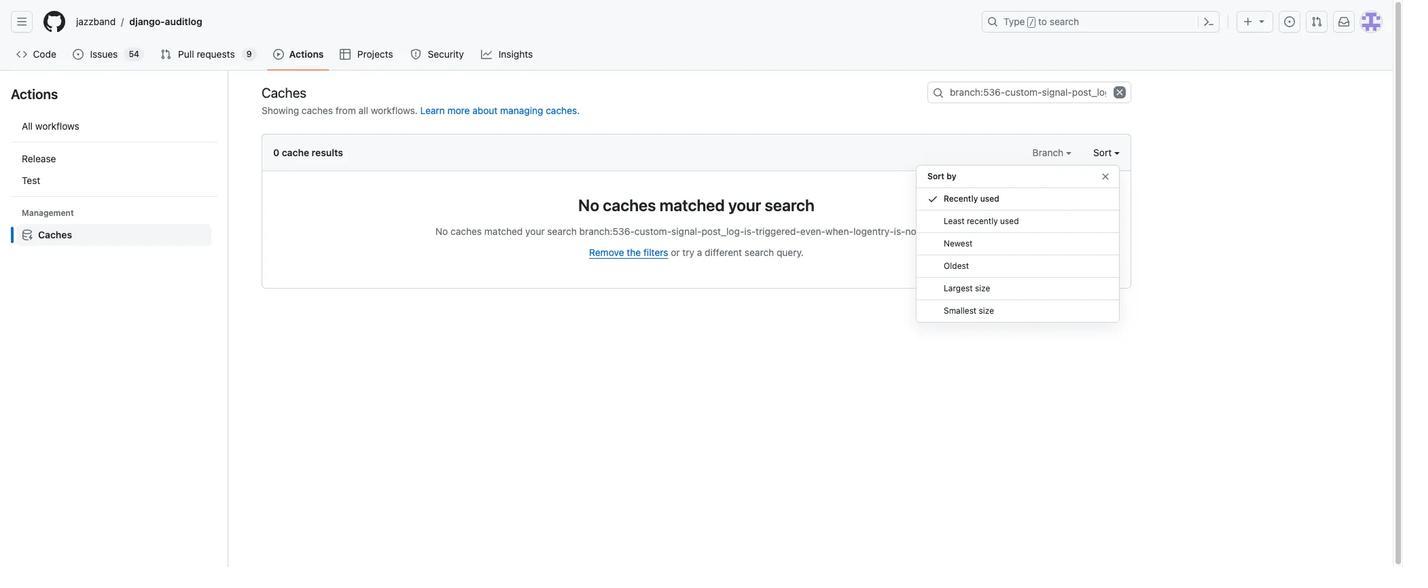 Task type: locate. For each thing, give the bounding box(es) containing it.
1 vertical spatial caches
[[603, 196, 656, 215]]

management
[[22, 208, 74, 218]]

git pull request image
[[160, 49, 171, 60]]

oldest link
[[917, 256, 1119, 278]]

1 horizontal spatial is-
[[894, 226, 906, 237]]

0 horizontal spatial caches
[[38, 229, 72, 241]]

caches for no caches matched your search branch:536-custom-signal-post_log-is-triggered-even-when-logentry-is-not-created
[[451, 226, 482, 237]]

1 horizontal spatial /
[[1029, 18, 1034, 27]]

command palette image
[[1204, 16, 1214, 27]]

type / to search
[[1004, 16, 1079, 27]]

your for no caches matched your search branch:536-custom-signal-post_log-is-triggered-even-when-logentry-is-not-created
[[525, 226, 545, 237]]

no for no caches matched your search
[[578, 196, 599, 215]]

actions right the play icon
[[289, 48, 324, 60]]

2 vertical spatial caches
[[451, 226, 482, 237]]

0 horizontal spatial your
[[525, 226, 545, 237]]

caches down management
[[38, 229, 72, 241]]

search left branch:536-
[[547, 226, 577, 237]]

0 vertical spatial no
[[578, 196, 599, 215]]

table image
[[340, 49, 351, 60]]

homepage image
[[43, 11, 65, 33]]

1 horizontal spatial used
[[1000, 216, 1019, 226]]

security
[[428, 48, 464, 60]]

insights link
[[476, 44, 540, 65]]

all workflows link
[[16, 116, 211, 137]]

0 horizontal spatial /
[[121, 16, 124, 28]]

caches
[[262, 85, 307, 100], [38, 229, 72, 241]]

0 vertical spatial caches
[[302, 105, 333, 116]]

/ inside type / to search
[[1029, 18, 1034, 27]]

triggered-
[[756, 226, 800, 237]]

1 horizontal spatial matched
[[660, 196, 725, 215]]

caches inside management element
[[38, 229, 72, 241]]

recently used
[[944, 194, 1000, 204]]

0 horizontal spatial actions
[[11, 86, 58, 102]]

matched
[[660, 196, 725, 215], [484, 226, 523, 237]]

code image
[[16, 49, 27, 60]]

2 horizontal spatial caches
[[603, 196, 656, 215]]

actions
[[289, 48, 324, 60], [11, 86, 58, 102]]

management element
[[16, 224, 211, 246]]

/ left 'to'
[[1029, 18, 1034, 27]]

1 vertical spatial sort
[[928, 171, 945, 181]]

caches up showing
[[262, 85, 307, 100]]

shield image
[[410, 49, 421, 60]]

0 horizontal spatial no
[[436, 226, 448, 237]]

sort
[[1093, 147, 1114, 158], [928, 171, 945, 181]]

used up the recently
[[980, 194, 1000, 204]]

jazzband link
[[71, 11, 121, 33]]

no caches matched your search branch:536-custom-signal-post_log-is-triggered-even-when-logentry-is-not-created
[[436, 226, 958, 237]]

or
[[671, 247, 680, 258]]

pull requests
[[178, 48, 235, 60]]

0 horizontal spatial sort
[[928, 171, 945, 181]]

sort inside popup button
[[1093, 147, 1114, 158]]

0 horizontal spatial caches
[[302, 105, 333, 116]]

code
[[33, 48, 56, 60]]

jazzband / django-auditlog
[[76, 16, 202, 28]]

no
[[578, 196, 599, 215], [436, 226, 448, 237]]

is-
[[744, 226, 756, 237], [894, 226, 906, 237]]

graph image
[[481, 49, 492, 60]]

caches for no caches matched your search
[[603, 196, 656, 215]]

branch
[[1033, 147, 1066, 158]]

sort by
[[928, 171, 957, 181]]

None search field
[[928, 82, 1131, 103]]

caches
[[302, 105, 333, 116], [603, 196, 656, 215], [451, 226, 482, 237]]

smallest size link
[[917, 300, 1119, 323]]

0 vertical spatial list
[[71, 11, 974, 33]]

1 is- from the left
[[744, 226, 756, 237]]

size
[[975, 283, 990, 294], [979, 306, 994, 316]]

filter workflows element
[[16, 148, 211, 192]]

sort button
[[1093, 145, 1120, 160]]

1 vertical spatial caches
[[38, 229, 72, 241]]

/ inside jazzband / django-auditlog
[[121, 16, 124, 28]]

/
[[121, 16, 124, 28], [1029, 18, 1034, 27]]

used down recently used "link"
[[1000, 216, 1019, 226]]

0 vertical spatial sort
[[1093, 147, 1114, 158]]

1 vertical spatial no
[[436, 226, 448, 237]]

search up the triggered-
[[765, 196, 815, 215]]

close menu image
[[1100, 171, 1111, 182]]

0 horizontal spatial matched
[[484, 226, 523, 237]]

0 horizontal spatial is-
[[744, 226, 756, 237]]

newest
[[944, 239, 973, 249]]

code link
[[11, 44, 62, 65]]

cache
[[282, 147, 309, 158]]

learn
[[420, 105, 445, 116]]

results
[[312, 147, 343, 158]]

all
[[22, 120, 33, 132]]

1 horizontal spatial no
[[578, 196, 599, 215]]

logentry-
[[854, 226, 894, 237]]

sort inside menu
[[928, 171, 945, 181]]

54
[[129, 49, 139, 59]]

matched for no caches matched your search branch:536-custom-signal-post_log-is-triggered-even-when-logentry-is-not-created
[[484, 226, 523, 237]]

managing
[[500, 105, 543, 116]]

workflows
[[35, 120, 79, 132]]

check image
[[928, 194, 938, 205]]

least recently used
[[944, 216, 1019, 226]]

0 vertical spatial size
[[975, 283, 990, 294]]

1 horizontal spatial caches
[[451, 226, 482, 237]]

sort by menu
[[916, 160, 1120, 334]]

0 cache results
[[273, 147, 343, 158]]

django-
[[129, 16, 165, 27]]

showing caches from all workflows. learn more about managing caches.
[[262, 105, 580, 116]]

0 vertical spatial actions
[[289, 48, 324, 60]]

0 vertical spatial caches
[[262, 85, 307, 100]]

search image
[[933, 88, 944, 99]]

play image
[[273, 49, 284, 60]]

1 vertical spatial list
[[11, 110, 217, 251]]

used inside "link"
[[980, 194, 1000, 204]]

1 vertical spatial actions
[[11, 86, 58, 102]]

1 vertical spatial matched
[[484, 226, 523, 237]]

1 vertical spatial your
[[525, 226, 545, 237]]

0 vertical spatial your
[[728, 196, 761, 215]]

size right smallest
[[979, 306, 994, 316]]

1 vertical spatial size
[[979, 306, 994, 316]]

/ left "django-"
[[121, 16, 124, 28]]

actions up the all
[[11, 86, 58, 102]]

notifications image
[[1339, 16, 1350, 27]]

size right "largest"
[[975, 283, 990, 294]]

used
[[980, 194, 1000, 204], [1000, 216, 1019, 226]]

sort left by
[[928, 171, 945, 181]]

search
[[1050, 16, 1079, 27], [765, 196, 815, 215], [547, 226, 577, 237], [745, 247, 774, 258]]

no caches matched your search
[[578, 196, 815, 215]]

type
[[1004, 16, 1025, 27]]

list
[[71, 11, 974, 33], [11, 110, 217, 251]]

search right 'to'
[[1050, 16, 1079, 27]]

largest size link
[[917, 278, 1119, 300]]

0 vertical spatial matched
[[660, 196, 725, 215]]

1 horizontal spatial sort
[[1093, 147, 1114, 158]]

oldest
[[944, 261, 969, 271]]

1 horizontal spatial your
[[728, 196, 761, 215]]

newest link
[[917, 233, 1119, 256]]

1 vertical spatial used
[[1000, 216, 1019, 226]]

by
[[947, 171, 957, 181]]

smallest size
[[944, 306, 994, 316]]

0 horizontal spatial used
[[980, 194, 1000, 204]]

size for smallest size
[[979, 306, 994, 316]]

branch button
[[1033, 145, 1072, 160]]

test
[[22, 175, 40, 186]]

0 vertical spatial used
[[980, 194, 1000, 204]]

showing
[[262, 105, 299, 116]]

1 horizontal spatial caches
[[262, 85, 307, 100]]

triangle down image
[[1257, 16, 1267, 27]]

sort up close menu icon on the top right of page
[[1093, 147, 1114, 158]]



Task type: vqa. For each thing, say whether or not it's contained in the screenshot.
54
yes



Task type: describe. For each thing, give the bounding box(es) containing it.
2 is- from the left
[[894, 226, 906, 237]]

git pull request image
[[1312, 16, 1322, 27]]

sort for sort
[[1093, 147, 1114, 158]]

requests
[[197, 48, 235, 60]]

largest
[[944, 283, 973, 294]]

filters
[[644, 247, 668, 258]]

jazzband
[[76, 16, 116, 27]]

plus image
[[1243, 16, 1254, 27]]

insights
[[499, 48, 533, 60]]

test link
[[16, 170, 211, 192]]

signal-
[[672, 226, 702, 237]]

issue opened image
[[1284, 16, 1295, 27]]

issue opened image
[[73, 49, 84, 60]]

when-
[[826, 226, 854, 237]]

your for no caches matched your search
[[728, 196, 761, 215]]

actions link
[[268, 44, 329, 65]]

remove
[[589, 247, 624, 258]]

sort for sort by
[[928, 171, 945, 181]]

different
[[705, 247, 742, 258]]

pull
[[178, 48, 194, 60]]

caches link
[[16, 224, 211, 246]]

list containing all workflows
[[11, 110, 217, 251]]

query.
[[777, 247, 804, 258]]

recently used link
[[917, 188, 1119, 211]]

/ for jazzband
[[121, 16, 124, 28]]

no for no caches matched your search branch:536-custom-signal-post_log-is-triggered-even-when-logentry-is-not-created
[[436, 226, 448, 237]]

all workflows
[[22, 120, 79, 132]]

post_log-
[[702, 226, 744, 237]]

try
[[683, 247, 695, 258]]

a
[[697, 247, 702, 258]]

caches for showing caches from all workflows. learn more about managing caches.
[[302, 105, 333, 116]]

workflows.
[[371, 105, 418, 116]]

projects
[[357, 48, 393, 60]]

largest size
[[944, 283, 990, 294]]

least recently used link
[[917, 211, 1119, 233]]

clear filters image
[[1114, 86, 1126, 99]]

recently
[[967, 216, 998, 226]]

created
[[924, 226, 958, 237]]

security link
[[405, 44, 470, 65]]

to
[[1038, 16, 1047, 27]]

caches.
[[546, 105, 580, 116]]

release
[[22, 153, 56, 164]]

the
[[627, 247, 641, 258]]

auditlog
[[165, 16, 202, 27]]

branch:536-
[[579, 226, 635, 237]]

even-
[[800, 226, 826, 237]]

remove the filters or try a different search query.
[[589, 247, 804, 258]]

size for largest size
[[975, 283, 990, 294]]

about
[[472, 105, 498, 116]]

least
[[944, 216, 965, 226]]

remove the filters link
[[589, 247, 668, 258]]

issues
[[90, 48, 118, 60]]

projects link
[[335, 44, 400, 65]]

release link
[[16, 148, 211, 170]]

all
[[359, 105, 368, 116]]

custom-
[[635, 226, 672, 237]]

django-auditlog link
[[124, 11, 208, 33]]

recently
[[944, 194, 978, 204]]

0
[[273, 147, 279, 158]]

search down the triggered-
[[745, 247, 774, 258]]

learn more about managing caches. link
[[420, 105, 580, 116]]

smallest
[[944, 306, 977, 316]]

/ for type
[[1029, 18, 1034, 27]]

1 horizontal spatial actions
[[289, 48, 324, 60]]

more
[[447, 105, 470, 116]]

matched for no caches matched your search
[[660, 196, 725, 215]]

from
[[336, 105, 356, 116]]

not-
[[906, 226, 924, 237]]

list containing jazzband
[[71, 11, 974, 33]]

9
[[247, 49, 252, 59]]



